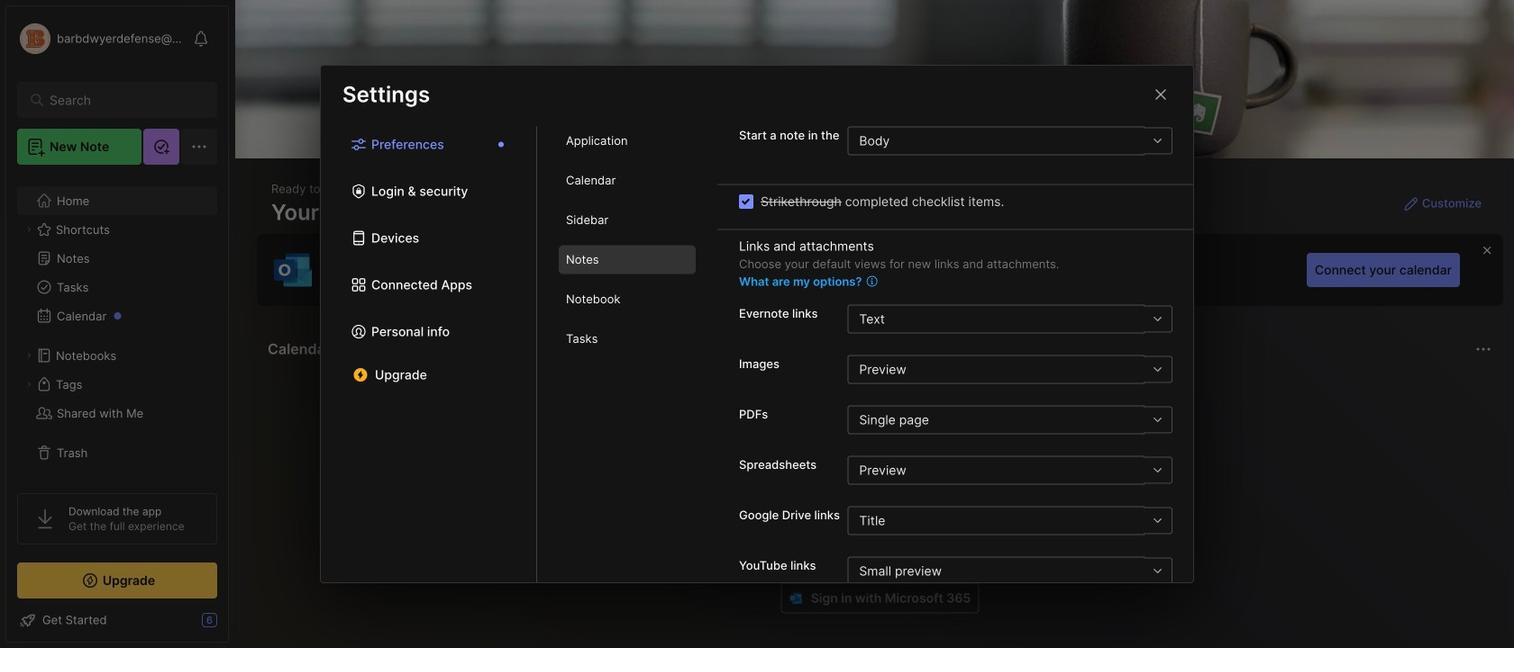 Task type: locate. For each thing, give the bounding box(es) containing it.
Choose default view option for Evernote links field
[[848, 305, 1173, 334]]

Choose default view option for Google Drive links field
[[848, 507, 1173, 536]]

close image
[[1150, 84, 1172, 105]]

3 tab from the top
[[559, 206, 696, 235]]

5 tab from the top
[[559, 285, 696, 314]]

Choose default view option for YouTube links field
[[848, 557, 1173, 586]]

tab list
[[321, 126, 537, 583], [537, 126, 717, 583]]

Choose default view option for Images field
[[848, 355, 1173, 384]]

Search text field
[[50, 92, 193, 109]]

tab
[[559, 126, 696, 155], [559, 166, 696, 195], [559, 206, 696, 235], [559, 245, 696, 274], [559, 285, 696, 314], [559, 325, 696, 354]]

2 tab list from the left
[[537, 126, 717, 583]]

Start a new note in the body or title. field
[[848, 126, 1173, 155]]

tree
[[6, 176, 228, 479]]

4 tab from the top
[[559, 245, 696, 274]]

None search field
[[50, 89, 193, 111]]

expand notebooks image
[[23, 351, 34, 361]]



Task type: describe. For each thing, give the bounding box(es) containing it.
expand tags image
[[23, 379, 34, 390]]

Choose default view option for PDFs field
[[848, 406, 1173, 435]]

6 tab from the top
[[559, 325, 696, 354]]

Select41 checkbox
[[739, 195, 754, 209]]

Choose default view option for Spreadsheets field
[[848, 456, 1173, 485]]

1 tab list from the left
[[321, 126, 537, 583]]

1 tab from the top
[[559, 126, 696, 155]]

main element
[[0, 0, 234, 649]]

tree inside main element
[[6, 176, 228, 479]]

2 tab from the top
[[559, 166, 696, 195]]

none search field inside main element
[[50, 89, 193, 111]]



Task type: vqa. For each thing, say whether or not it's contained in the screenshot.
Font color field
no



